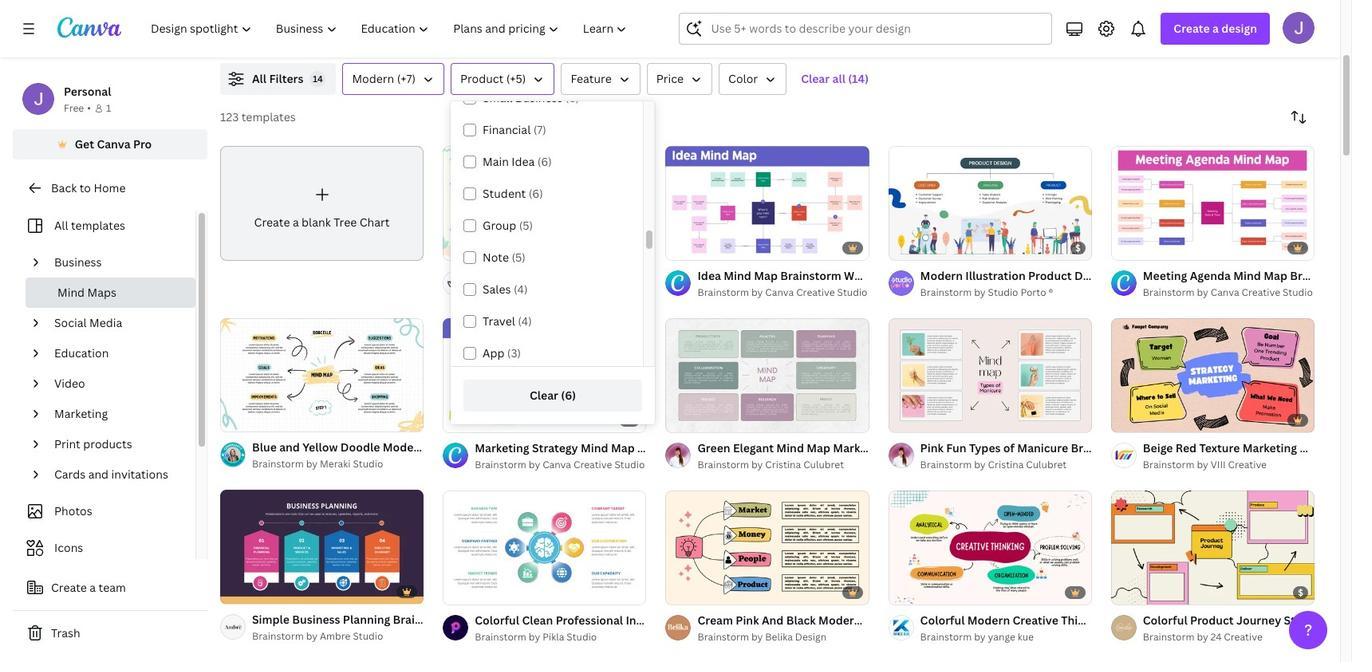 Task type: locate. For each thing, give the bounding box(es) containing it.
(4)
[[514, 282, 528, 297], [518, 313, 532, 329]]

brainstorm by cristina culubret link
[[698, 457, 869, 473], [920, 457, 1092, 473]]

by inside modern illustration product design brainstorm brainstorm by studio porto ®
[[974, 286, 986, 299]]

design
[[1075, 268, 1111, 283], [795, 630, 827, 644]]

(4) right sales
[[514, 282, 528, 297]]

0 horizontal spatial culubret
[[803, 458, 844, 471]]

brainstorm by cristina culubret link for types
[[920, 457, 1092, 473]]

modern for modern (+7)
[[352, 71, 394, 86]]

0 horizontal spatial brainstorm by cristina culubret link
[[698, 457, 869, 473]]

of right types
[[1003, 440, 1015, 455]]

modern left illustration
[[920, 268, 963, 283]]

brainstorming right manicure
[[1071, 440, 1148, 455]]

culubret inside pink fun types of manicure brainstorming brainstorm by cristina culubret
[[1026, 458, 1067, 471]]

1 horizontal spatial 1
[[231, 413, 236, 425]]

strategy
[[1284, 612, 1330, 628]]

clear inside button
[[801, 71, 830, 86]]

green up jelo
[[540, 268, 573, 283]]

brainstorm inside colorful modern creative thinking business mind map brainstorm by yange kue
[[920, 630, 972, 644]]

icons
[[54, 540, 83, 555]]

0 vertical spatial 1
[[106, 101, 111, 115]]

0 vertical spatial clear
[[801, 71, 830, 86]]

0 vertical spatial $
[[1075, 242, 1081, 254]]

create left design
[[1174, 21, 1210, 36]]

1 vertical spatial a
[[293, 214, 299, 230]]

product up small
[[460, 71, 504, 86]]

business down (+5)
[[515, 90, 563, 105]]

marketing right minimalist
[[635, 268, 690, 283]]

marketing inside beige red texture marketing mind map brainstorm by viii creative
[[1243, 440, 1297, 455]]

chart
[[360, 214, 390, 230]]

1 horizontal spatial a
[[293, 214, 299, 230]]

orange
[[475, 268, 514, 283]]

colorful left clean
[[475, 612, 519, 628]]

1 vertical spatial (6)
[[529, 186, 543, 201]]

jacob simon image
[[1283, 12, 1315, 44]]

brainstorm by canva creative studio for texture
[[1143, 286, 1313, 299]]

design inside modern illustration product design brainstorm brainstorm by studio porto ®
[[1075, 268, 1111, 283]]

of inside pink fun types of manicure brainstorming brainstorm by cristina culubret
[[1003, 440, 1015, 455]]

culubret
[[803, 458, 844, 471], [1026, 458, 1067, 471]]

a left design
[[1213, 21, 1219, 36]]

cristina down types
[[988, 458, 1024, 471]]

1 vertical spatial $
[[1298, 586, 1303, 598]]

0 vertical spatial design
[[1075, 268, 1111, 283]]

colorful inside colorful modern creative thinking business mind map brainstorm by yange kue
[[920, 612, 965, 628]]

1 vertical spatial green
[[698, 440, 730, 455]]

all filters
[[252, 71, 303, 86]]

colorful modern creative thinking business mind map brainstorm by yange kue
[[920, 612, 1215, 644]]

1 horizontal spatial brainstorm by canva creative studio
[[698, 286, 868, 299]]

marketing left "pink"
[[833, 440, 888, 455]]

modern left (+7)
[[352, 71, 394, 86]]

2 vertical spatial modern
[[967, 612, 1010, 628]]

product up 24
[[1190, 612, 1234, 628]]

colorful inside colorful product journey strategy min brainstorm by 24 creative
[[1143, 612, 1188, 628]]

product inside product (+5) button
[[460, 71, 504, 86]]

1 vertical spatial and
[[88, 467, 109, 482]]

business right thinking
[[1110, 612, 1158, 628]]

2 vertical spatial a
[[90, 580, 96, 595]]

0 horizontal spatial brainstorming
[[890, 440, 968, 455]]

marketing up brainstorm by viii creative link
[[1243, 440, 1297, 455]]

cristina inside green elegant mind map marketing brainstorming brainstorm by cristina culubret
[[765, 458, 801, 471]]

1 vertical spatial clear
[[530, 388, 558, 403]]

sales
[[483, 282, 511, 297]]

a for team
[[90, 580, 96, 595]]

clear all (14) button
[[793, 63, 877, 95]]

brainstorm by meraki studio link
[[252, 457, 424, 473]]

0 horizontal spatial clear
[[530, 388, 558, 403]]

1 horizontal spatial of
[[1003, 440, 1015, 455]]

map inside orange and green minimalist marketing mind map brainstorm by jelo art
[[723, 268, 746, 283]]

brainstorm by cristina culubret link down elegant
[[698, 457, 869, 473]]

all for all filters
[[252, 71, 267, 86]]

and inside orange and green minimalist marketing mind map brainstorm by jelo art
[[517, 268, 537, 283]]

(5) right group
[[519, 218, 533, 233]]

1 horizontal spatial modern
[[920, 268, 963, 283]]

viii
[[1211, 458, 1226, 471]]

None search field
[[679, 13, 1052, 45]]

colorful up brainstorm by yange kue link
[[920, 612, 965, 628]]

1 cristina from the left
[[765, 458, 801, 471]]

create down the icons
[[51, 580, 87, 595]]

cards and invitations link
[[48, 459, 186, 490]]

canva for meeting agenda mind map brainstorm whiteboard in pink red modern professional style image
[[1211, 286, 1239, 299]]

1 horizontal spatial cristina
[[988, 458, 1024, 471]]

green
[[540, 268, 573, 283], [698, 440, 730, 455]]

create a team
[[51, 580, 126, 595]]

3 colorful from the left
[[1143, 612, 1188, 628]]

all
[[252, 71, 267, 86], [54, 218, 68, 233]]

templates inside all templates link
[[71, 218, 125, 233]]

1 horizontal spatial all
[[252, 71, 267, 86]]

create left blank
[[254, 214, 290, 230]]

(+7)
[[397, 71, 416, 86]]

0 horizontal spatial cristina
[[765, 458, 801, 471]]

1 horizontal spatial and
[[517, 268, 537, 283]]

1 horizontal spatial product
[[1028, 268, 1072, 283]]

business inside colorful modern creative thinking business mind map brainstorm by yange kue
[[1110, 612, 1158, 628]]

clear inside button
[[530, 388, 558, 403]]

modern up yange
[[967, 612, 1010, 628]]

product
[[460, 71, 504, 86], [1028, 268, 1072, 283], [1190, 612, 1234, 628]]

tree chart templates image
[[974, 0, 1315, 44]]

trash link
[[13, 617, 207, 649]]

main idea (6)
[[483, 154, 552, 169]]

simple business planning brainstorm image
[[220, 490, 424, 604]]

1 left "2"
[[231, 413, 236, 425]]

Sort by button
[[1283, 101, 1315, 133]]

0 vertical spatial product
[[460, 71, 504, 86]]

(5) right note
[[512, 250, 526, 265]]

team
[[99, 580, 126, 595]]

of
[[238, 413, 247, 425], [1003, 440, 1015, 455]]

1 brainstorming from the left
[[890, 440, 968, 455]]

1 vertical spatial 1
[[231, 413, 236, 425]]

social
[[54, 315, 87, 330]]

1 horizontal spatial green
[[698, 440, 730, 455]]

by inside pink fun types of manicure brainstorming brainstorm by cristina culubret
[[974, 458, 986, 471]]

1 vertical spatial templates
[[71, 218, 125, 233]]

2 brainstorming from the left
[[1071, 440, 1148, 455]]

a left the team
[[90, 580, 96, 595]]

canva inside get canva pro "button"
[[97, 136, 131, 152]]

create inside dropdown button
[[1174, 21, 1210, 36]]

clean
[[522, 612, 553, 628]]

mind inside orange and green minimalist marketing mind map brainstorm by jelo art
[[692, 268, 720, 283]]

by inside colorful modern creative thinking business mind map brainstorm by yange kue
[[974, 630, 986, 644]]

manicure
[[1017, 440, 1068, 455]]

marketing inside green elegant mind map marketing brainstorming brainstorm by cristina culubret
[[833, 440, 888, 455]]

pink fun types of manicure brainstorming link
[[920, 439, 1148, 457]]

1 culubret from the left
[[803, 458, 844, 471]]

and right "cards"
[[88, 467, 109, 482]]

a inside button
[[90, 580, 96, 595]]

brainstorm
[[1114, 268, 1175, 283], [475, 286, 526, 299], [698, 286, 749, 299], [920, 286, 972, 299], [1143, 286, 1195, 299], [252, 457, 304, 471], [475, 458, 526, 471], [698, 458, 749, 471], [920, 458, 972, 471], [1143, 458, 1195, 471], [393, 612, 454, 627], [747, 612, 808, 628], [252, 630, 304, 643], [475, 630, 526, 644], [698, 630, 749, 644], [920, 630, 972, 644], [1143, 630, 1195, 644]]

colorful inside colorful clean professional infographic mind map brainstorm brainstorm by pikla studio
[[475, 612, 519, 628]]

by inside simple business planning brainstorm brainstorm by ambre studio
[[306, 630, 318, 643]]

(7)
[[533, 122, 546, 137]]

2 culubret from the left
[[1026, 458, 1067, 471]]

a inside dropdown button
[[1213, 21, 1219, 36]]

$ for design
[[1075, 242, 1081, 254]]

1 vertical spatial all
[[54, 218, 68, 233]]

0 horizontal spatial and
[[88, 467, 109, 482]]

a
[[1213, 21, 1219, 36], [293, 214, 299, 230], [90, 580, 96, 595]]

brainstorm by canva creative studio link
[[698, 285, 869, 301], [1143, 285, 1315, 301], [475, 457, 646, 473]]

filters
[[269, 71, 303, 86]]

colorful up brainstorm by 24 creative link
[[1143, 612, 1188, 628]]

1 horizontal spatial design
[[1075, 268, 1111, 283]]

studio
[[837, 286, 868, 299], [988, 286, 1018, 299], [1283, 286, 1313, 299], [353, 457, 383, 471], [615, 458, 645, 471], [353, 630, 383, 643], [567, 630, 597, 644]]

2 horizontal spatial product
[[1190, 612, 1234, 628]]

24
[[1211, 630, 1222, 644]]

0 vertical spatial (5)
[[519, 218, 533, 233]]

1 vertical spatial create
[[254, 214, 290, 230]]

0 horizontal spatial $
[[1075, 242, 1081, 254]]

brainstorming inside pink fun types of manicure brainstorming brainstorm by cristina culubret
[[1071, 440, 1148, 455]]

financial (7)
[[483, 122, 546, 137]]

0 horizontal spatial a
[[90, 580, 96, 595]]

business up 'ambre'
[[292, 612, 340, 627]]

2 vertical spatial create
[[51, 580, 87, 595]]

top level navigation element
[[140, 13, 641, 45]]

professional
[[556, 612, 623, 628]]

all inside all templates link
[[54, 218, 68, 233]]

thinking
[[1061, 612, 1107, 628]]

pink
[[920, 440, 944, 455]]

brainstorming inside green elegant mind map marketing brainstorming brainstorm by cristina culubret
[[890, 440, 968, 455]]

1 vertical spatial modern
[[920, 268, 963, 283]]

0 vertical spatial and
[[517, 268, 537, 283]]

product up ®
[[1028, 268, 1072, 283]]

travel (4)
[[483, 313, 532, 329]]

business inside business link
[[54, 254, 102, 270]]

brainstorm by meraki studio
[[252, 457, 383, 471]]

culubret inside green elegant mind map marketing brainstorming brainstorm by cristina culubret
[[803, 458, 844, 471]]

culubret for marketing
[[803, 458, 844, 471]]

min
[[1333, 612, 1352, 628]]

(6) inside button
[[561, 388, 576, 403]]

1 horizontal spatial culubret
[[1026, 458, 1067, 471]]

idea
[[512, 154, 535, 169]]

2 colorful from the left
[[920, 612, 965, 628]]

note (5)
[[483, 250, 526, 265]]

all down back
[[54, 218, 68, 233]]

brainstorming left types
[[890, 440, 968, 455]]

2 horizontal spatial a
[[1213, 21, 1219, 36]]

0 horizontal spatial templates
[[71, 218, 125, 233]]

(5) for note (5)
[[512, 250, 526, 265]]

culubret down green elegant mind map marketing brainstorming link
[[803, 458, 844, 471]]

simple
[[252, 612, 290, 627]]

1 brainstorm by cristina culubret link from the left
[[698, 457, 869, 473]]

1 vertical spatial (4)
[[518, 313, 532, 329]]

2 horizontal spatial modern
[[967, 612, 1010, 628]]

by inside green elegant mind map marketing brainstorming brainstorm by cristina culubret
[[751, 458, 763, 471]]

1 colorful from the left
[[475, 612, 519, 628]]

by inside colorful product journey strategy min brainstorm by 24 creative
[[1197, 630, 1208, 644]]

pink fun types of manicure brainstorming image
[[888, 318, 1092, 432]]

1 horizontal spatial clear
[[801, 71, 830, 86]]

idea mind map brainstorm whiteboard in purple pink modern professional style image
[[666, 146, 869, 260]]

colorful for colorful modern creative thinking business mind map
[[920, 612, 965, 628]]

group
[[483, 218, 516, 233]]

templates right the 123
[[241, 109, 296, 124]]

create inside button
[[51, 580, 87, 595]]

0 vertical spatial templates
[[241, 109, 296, 124]]

create a design
[[1174, 21, 1257, 36]]

modern inside button
[[352, 71, 394, 86]]

creative inside colorful product journey strategy min brainstorm by 24 creative
[[1224, 630, 1263, 644]]

beige
[[1143, 440, 1173, 455]]

0 vertical spatial a
[[1213, 21, 1219, 36]]

create a blank tree chart link
[[220, 146, 424, 260]]

2 horizontal spatial brainstorm by canva creative studio
[[1143, 286, 1313, 299]]

minimalist
[[575, 268, 632, 283]]

1 horizontal spatial brainstorming
[[1071, 440, 1148, 455]]

green left elegant
[[698, 440, 730, 455]]

0 horizontal spatial colorful
[[475, 612, 519, 628]]

1 horizontal spatial $
[[1298, 586, 1303, 598]]

colorful product journey strategy min link
[[1143, 612, 1352, 629]]

all left filters
[[252, 71, 267, 86]]

$ up strategy at the right of page
[[1298, 586, 1303, 598]]

0 horizontal spatial product
[[460, 71, 504, 86]]

2 vertical spatial product
[[1190, 612, 1234, 628]]

1 horizontal spatial templates
[[241, 109, 296, 124]]

0 vertical spatial modern
[[352, 71, 394, 86]]

get
[[75, 136, 94, 152]]

colorful clean professional infographic mind map brainstorm brainstorm by pikla studio
[[475, 612, 808, 644]]

1 vertical spatial of
[[1003, 440, 1015, 455]]

(4) right travel
[[518, 313, 532, 329]]

2 brainstorm by cristina culubret link from the left
[[920, 457, 1092, 473]]

0 vertical spatial all
[[252, 71, 267, 86]]

media
[[89, 315, 122, 330]]

(4) for sales (4)
[[514, 282, 528, 297]]

1 vertical spatial product
[[1028, 268, 1072, 283]]

to
[[79, 180, 91, 195]]

mind inside colorful modern creative thinking business mind map brainstorm by yange kue
[[1161, 612, 1188, 628]]

by
[[529, 286, 540, 299], [751, 286, 763, 299], [974, 286, 986, 299], [1197, 286, 1208, 299], [306, 457, 318, 471], [529, 458, 540, 471], [751, 458, 763, 471], [974, 458, 986, 471], [1197, 458, 1208, 471], [306, 630, 318, 643], [529, 630, 540, 644], [751, 630, 763, 644], [974, 630, 986, 644], [1197, 630, 1208, 644]]

2 horizontal spatial create
[[1174, 21, 1210, 36]]

feature button
[[561, 63, 640, 95]]

a for blank
[[293, 214, 299, 230]]

0 horizontal spatial create
[[51, 580, 87, 595]]

by inside orange and green minimalist marketing mind map brainstorm by jelo art
[[529, 286, 540, 299]]

jelo
[[543, 286, 562, 299]]

clear for clear all (14)
[[801, 71, 830, 86]]

2 vertical spatial (6)
[[561, 388, 576, 403]]

modern inside modern illustration product design brainstorm brainstorm by studio porto ®
[[920, 268, 963, 283]]

1 horizontal spatial colorful
[[920, 612, 965, 628]]

map
[[723, 268, 746, 283], [807, 440, 830, 455], [1330, 440, 1352, 455], [721, 612, 745, 628], [1191, 612, 1215, 628]]

brainstorming for pink fun types of manicure brainstorming
[[1071, 440, 1148, 455]]

brainstorm by ambre studio link
[[252, 629, 424, 645]]

2 horizontal spatial colorful
[[1143, 612, 1188, 628]]

culubret for manicure
[[1026, 458, 1067, 471]]

business up mind maps
[[54, 254, 102, 270]]

app
[[483, 345, 504, 361]]

create
[[1174, 21, 1210, 36], [254, 214, 290, 230], [51, 580, 87, 595]]

0 vertical spatial green
[[540, 268, 573, 283]]

0 horizontal spatial modern
[[352, 71, 394, 86]]

(5) for group (5)
[[519, 218, 533, 233]]

1 right •
[[106, 101, 111, 115]]

green inside orange and green minimalist marketing mind map brainstorm by jelo art
[[540, 268, 573, 283]]

0 vertical spatial create
[[1174, 21, 1210, 36]]

of left "2"
[[238, 413, 247, 425]]

marketing strategy mind map brainstorm whiteboard in purple pink modern professional style image
[[443, 318, 646, 432]]

orange and green minimalist marketing mind map brainstorm by jelo art
[[475, 268, 746, 299]]

0 vertical spatial (4)
[[514, 282, 528, 297]]

2 cristina from the left
[[988, 458, 1024, 471]]

0 horizontal spatial 1
[[106, 101, 111, 115]]

1 horizontal spatial brainstorm by cristina culubret link
[[920, 457, 1092, 473]]

map inside beige red texture marketing mind map brainstorm by viii creative
[[1330, 440, 1352, 455]]

clear for clear (6)
[[530, 388, 558, 403]]

2 horizontal spatial brainstorm by canva creative studio link
[[1143, 285, 1315, 301]]

cristina inside pink fun types of manicure brainstorming brainstorm by cristina culubret
[[988, 458, 1024, 471]]

product inside modern illustration product design brainstorm brainstorm by studio porto ®
[[1028, 268, 1072, 283]]

$ up modern illustration product design brainstorm link
[[1075, 242, 1081, 254]]

0 vertical spatial of
[[238, 413, 247, 425]]

print products link
[[48, 429, 186, 459]]

1 vertical spatial design
[[795, 630, 827, 644]]

cristina down elegant
[[765, 458, 801, 471]]

culubret down manicure
[[1026, 458, 1067, 471]]

1 horizontal spatial create
[[254, 214, 290, 230]]

1 vertical spatial (5)
[[512, 250, 526, 265]]

and down note (5)
[[517, 268, 537, 283]]

1 horizontal spatial brainstorm by canva creative studio link
[[698, 285, 869, 301]]

small
[[483, 90, 512, 105]]

clear
[[801, 71, 830, 86], [530, 388, 558, 403]]

0 horizontal spatial all
[[54, 218, 68, 233]]

marketing down video
[[54, 406, 108, 421]]

a left blank
[[293, 214, 299, 230]]

beige red texture marketing mind map brainstorm image
[[1111, 318, 1315, 432]]

0 horizontal spatial green
[[540, 268, 573, 283]]

templates down 'back to home'
[[71, 218, 125, 233]]

brainstorm by cristina culubret link down types
[[920, 457, 1092, 473]]

0 horizontal spatial design
[[795, 630, 827, 644]]



Task type: vqa. For each thing, say whether or not it's contained in the screenshot.
NEW in the left top of the page
no



Task type: describe. For each thing, give the bounding box(es) containing it.
studio inside simple business planning brainstorm brainstorm by ambre studio
[[353, 630, 383, 643]]

cristina for mind
[[765, 458, 801, 471]]

brainstorm by cristina culubret link for mind
[[698, 457, 869, 473]]

yange
[[988, 630, 1015, 644]]

$ for strategy
[[1298, 586, 1303, 598]]

design
[[1222, 21, 1257, 36]]

kue
[[1018, 630, 1034, 644]]

colorful for colorful clean professional infographic mind map brainstorm
[[475, 612, 519, 628]]

by inside colorful clean professional infographic mind map brainstorm brainstorm by pikla studio
[[529, 630, 540, 644]]

types
[[969, 440, 1001, 455]]

brainstorm by studio porto ® link
[[920, 285, 1092, 301]]

colorful product journey strategy min brainstorm by 24 creative
[[1143, 612, 1352, 644]]

meraki
[[320, 457, 351, 471]]

create a blank tree chart element
[[220, 146, 424, 260]]

maps
[[87, 285, 116, 300]]

blue and yellow doodle modern mind map business brainstorm image
[[220, 318, 424, 432]]

all templates
[[54, 218, 125, 233]]

get canva pro button
[[13, 129, 207, 160]]

social media
[[54, 315, 122, 330]]

feature
[[571, 71, 612, 86]]

modern illustration product design brainstorm link
[[920, 267, 1175, 285]]

studio inside modern illustration product design brainstorm brainstorm by studio porto ®
[[988, 286, 1018, 299]]

1 for 1
[[106, 101, 111, 115]]

0 horizontal spatial brainstorm by canva creative studio link
[[475, 457, 646, 473]]

product inside colorful product journey strategy min brainstorm by 24 creative
[[1190, 612, 1234, 628]]

planning
[[343, 612, 390, 627]]

green elegant mind map marketing brainstorming image
[[666, 318, 869, 432]]

illustration
[[965, 268, 1026, 283]]

brainstorm by yange kue link
[[920, 629, 1092, 645]]

canva for idea mind map brainstorm whiteboard in purple pink modern professional style image
[[765, 286, 794, 299]]

travel
[[483, 313, 515, 329]]

green elegant mind map marketing brainstorming brainstorm by cristina culubret
[[698, 440, 968, 471]]

(6) for student (6)
[[529, 186, 543, 201]]

templates for all templates
[[71, 218, 125, 233]]

financial
[[483, 122, 531, 137]]

green inside green elegant mind map marketing brainstorming brainstorm by cristina culubret
[[698, 440, 730, 455]]

brainstorm inside colorful product journey strategy min brainstorm by 24 creative
[[1143, 630, 1195, 644]]

icons link
[[22, 533, 186, 563]]

pikla
[[543, 630, 564, 644]]

all for all templates
[[54, 218, 68, 233]]

14 filter options selected element
[[310, 71, 326, 87]]

business link
[[48, 247, 186, 278]]

main
[[483, 154, 509, 169]]

1 of 2
[[231, 413, 254, 425]]

education
[[54, 345, 109, 361]]

colorful for colorful product journey strategy min
[[1143, 612, 1188, 628]]

colorful clean professional infographic mind map brainstorm link
[[475, 612, 808, 629]]

0 horizontal spatial of
[[238, 413, 247, 425]]

meeting agenda mind map brainstorm whiteboard in pink red modern professional style image
[[1111, 146, 1315, 260]]

modern for modern illustration product design brainstorm brainstorm by studio porto ®
[[920, 268, 963, 283]]

brainstorm inside pink fun types of manicure brainstorming brainstorm by cristina culubret
[[920, 458, 972, 471]]

(3)
[[507, 345, 521, 361]]

colorful clean professional infographic mind map brainstorm image
[[443, 490, 646, 605]]

porto
[[1021, 286, 1046, 299]]

brainstorm inside green elegant mind map marketing brainstorming brainstorm by cristina culubret
[[698, 458, 749, 471]]

product (+5)
[[460, 71, 526, 86]]

map inside colorful clean professional infographic mind map brainstorm brainstorm by pikla studio
[[721, 612, 745, 628]]

design for product
[[1075, 268, 1111, 283]]

colorful modern creative thinking business mind map image
[[888, 490, 1092, 605]]

art
[[564, 286, 579, 299]]

personal
[[64, 84, 111, 99]]

cards
[[54, 467, 86, 482]]

price
[[656, 71, 684, 86]]

education link
[[48, 338, 186, 369]]

brainstorm by canva creative studio link for texture
[[1143, 285, 1315, 301]]

creative inside colorful modern creative thinking business mind map brainstorm by yange kue
[[1013, 612, 1058, 628]]

marketing inside orange and green minimalist marketing mind map brainstorm by jelo art
[[635, 268, 690, 283]]

1 of 2 link
[[220, 318, 424, 432]]

orange and green minimalist marketing mind map image
[[443, 146, 646, 260]]

mind inside green elegant mind map marketing brainstorming brainstorm by cristina culubret
[[776, 440, 804, 455]]

all templates link
[[22, 211, 186, 241]]

student (6)
[[483, 186, 543, 201]]

print
[[54, 436, 80, 451]]

modern (+7)
[[352, 71, 416, 86]]

brainstorm by viii creative link
[[1143, 457, 1315, 473]]

a for design
[[1213, 21, 1219, 36]]

brainstorm by belika design
[[698, 630, 827, 644]]

tree
[[334, 214, 357, 230]]

Search search field
[[711, 14, 1042, 44]]

templates for 123 templates
[[241, 109, 296, 124]]

note
[[483, 250, 509, 265]]

back
[[51, 180, 77, 195]]

by inside beige red texture marketing mind map brainstorm by viii creative
[[1197, 458, 1208, 471]]

mind maps
[[57, 285, 116, 300]]

studio inside colorful clean professional infographic mind map brainstorm brainstorm by pikla studio
[[567, 630, 597, 644]]

create for create a design
[[1174, 21, 1210, 36]]

(+5)
[[506, 71, 526, 86]]

modern inside colorful modern creative thinking business mind map brainstorm by yange kue
[[967, 612, 1010, 628]]

group (5)
[[483, 218, 533, 233]]

123 templates
[[220, 109, 296, 124]]

brainstorm by canva creative studio link for mind
[[698, 285, 869, 301]]

green elegant mind map marketing brainstorming link
[[698, 439, 968, 457]]

create a blank tree chart
[[254, 214, 390, 230]]

price button
[[647, 63, 712, 95]]

beige red texture marketing mind map brainstorm by viii creative
[[1143, 440, 1352, 471]]

cream pink and black modern marketing strategy mind map brainstorm image
[[666, 490, 869, 605]]

home
[[94, 180, 126, 195]]

map inside green elegant mind map marketing brainstorming brainstorm by cristina culubret
[[807, 440, 830, 455]]

creative inside beige red texture marketing mind map brainstorm by viii creative
[[1228, 458, 1267, 471]]

colorful modern creative thinking business mind map link
[[920, 612, 1215, 629]]

design for belika
[[795, 630, 827, 644]]

and for cards
[[88, 467, 109, 482]]

free •
[[64, 101, 91, 115]]

•
[[87, 101, 91, 115]]

get canva pro
[[75, 136, 152, 152]]

create for create a blank tree chart
[[254, 214, 290, 230]]

brainstorm inside orange and green minimalist marketing mind map brainstorm by jelo art
[[475, 286, 526, 299]]

create a team button
[[13, 572, 207, 604]]

(4) for travel (4)
[[518, 313, 532, 329]]

print products
[[54, 436, 132, 451]]

(6) for clear (6)
[[561, 388, 576, 403]]

map inside colorful modern creative thinking business mind map brainstorm by yange kue
[[1191, 612, 1215, 628]]

products
[[83, 436, 132, 451]]

cristina for types
[[988, 458, 1024, 471]]

brainstorm by pikla studio link
[[475, 629, 646, 645]]

free
[[64, 101, 84, 115]]

0 horizontal spatial brainstorm by canva creative studio
[[475, 458, 645, 471]]

color
[[728, 71, 758, 86]]

simple business planning brainstorm brainstorm by ambre studio
[[252, 612, 454, 643]]

brainstorm by canva creative studio for mind
[[698, 286, 868, 299]]

pink fun types of manicure brainstorming brainstorm by cristina culubret
[[920, 440, 1148, 471]]

clear all (14)
[[801, 71, 869, 86]]

brainstorm inside beige red texture marketing mind map brainstorm by viii creative
[[1143, 458, 1195, 471]]

create for create a team
[[51, 580, 87, 595]]

modern (+7) button
[[343, 63, 444, 95]]

ambre
[[320, 630, 351, 643]]

pro
[[133, 136, 152, 152]]

and for orange
[[517, 268, 537, 283]]

clear (6)
[[530, 388, 576, 403]]

canva for marketing strategy mind map brainstorm whiteboard in purple pink modern professional style 'image'
[[543, 458, 571, 471]]

0 vertical spatial (6)
[[537, 154, 552, 169]]

belika
[[765, 630, 793, 644]]

colorful product journey strategy mindmap brainstorm image
[[1111, 490, 1315, 605]]

elegant
[[733, 440, 774, 455]]

1 for 1 of 2
[[231, 413, 236, 425]]

(14)
[[848, 71, 869, 86]]

brainstorming for green elegant mind map marketing brainstorming
[[890, 440, 968, 455]]

mind inside beige red texture marketing mind map brainstorm by viii creative
[[1300, 440, 1327, 455]]

app (3)
[[483, 345, 521, 361]]

modern illustration product design brainstorm image
[[888, 146, 1092, 260]]

mind inside colorful clean professional infographic mind map brainstorm brainstorm by pikla studio
[[691, 612, 718, 628]]

small business (8)
[[483, 90, 579, 105]]

business inside simple business planning brainstorm brainstorm by ambre studio
[[292, 612, 340, 627]]

all
[[832, 71, 846, 86]]

®
[[1049, 286, 1053, 299]]



